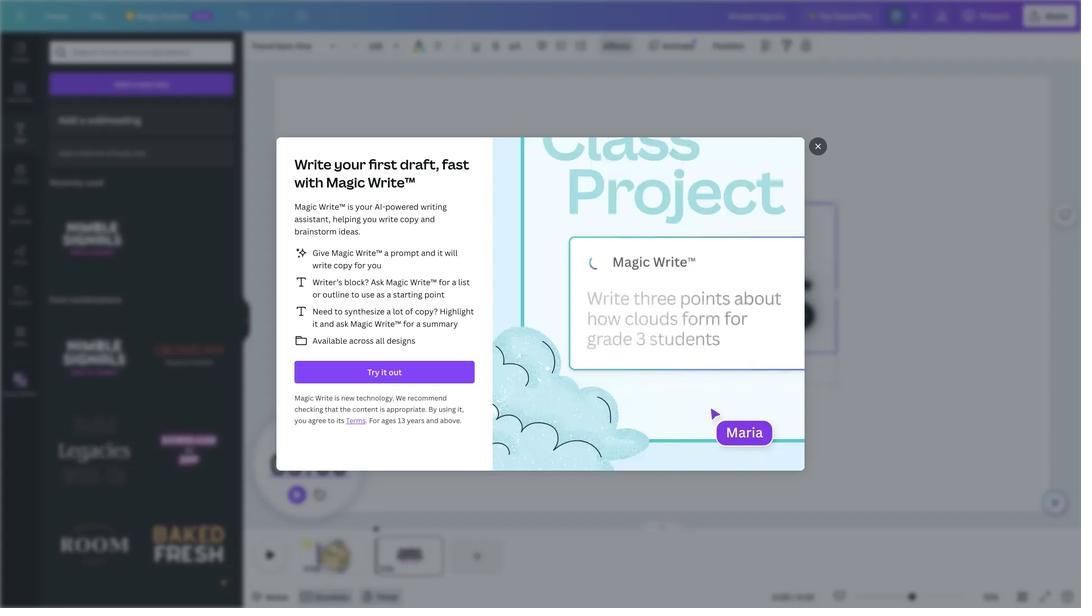 Task type: describe. For each thing, give the bounding box(es) containing it.
list containing give magic write™ a prompt and it will write copy for you
[[295, 246, 475, 348]]

recently
[[50, 177, 83, 188]]

bit
[[96, 148, 105, 158]]

a left little
[[73, 148, 77, 158]]

/
[[793, 592, 796, 603]]

it inside give magic write™ a prompt and it will write copy for you
[[438, 248, 443, 258]]

assistant,
[[295, 214, 331, 225]]

for
[[369, 416, 380, 425]]

write™ inside writer's block? ask magic write™ for a list or outline to use as a starting point
[[410, 277, 437, 288]]

write for magic write
[[636, 170, 656, 181]]

nimble
[[523, 210, 798, 278]]

magic inside "need to synthesize a lot of copy? highlight it and ask magic write™ for a summary"
[[351, 319, 373, 329]]

switch
[[162, 10, 187, 21]]

and down by
[[426, 416, 439, 425]]

point
[[425, 289, 445, 300]]

add a subheading
[[59, 114, 141, 126]]

synthesize
[[345, 306, 385, 317]]

font combinations
[[50, 294, 122, 305]]

Search fonts and combinations search field
[[72, 42, 211, 63]]

magic inside button
[[3, 390, 19, 398]]

2 5.0s button from the left
[[381, 563, 394, 575]]

or
[[313, 289, 321, 300]]

try canva pro button
[[800, 5, 882, 27]]

and inside give magic write™ a prompt and it will write copy for you
[[421, 248, 436, 258]]

content
[[353, 405, 378, 414]]

and inside magic write™ is your ai-powered writing assistant, helping you write copy and brainstorm ideas.
[[421, 214, 435, 225]]

a inside 'button'
[[80, 114, 85, 126]]

apps button
[[0, 316, 41, 357]]

projects
[[9, 299, 32, 306]]

05 button
[[268, 441, 305, 486]]

you inside magic write is new technology. we recommend checking that the content is appropriate. by using it, you agree to its
[[295, 416, 307, 425]]

a inside give magic write™ a prompt and it will write copy for you
[[385, 248, 389, 258]]

for inside "need to synthesize a lot of copy? highlight it and ask magic write™ for a summary"
[[403, 319, 415, 329]]

a left lot
[[387, 306, 391, 317]]

helping
[[333, 214, 361, 225]]

add for add a little bit of body text
[[59, 148, 72, 158]]

magic inside give magic write™ a prompt and it will write copy for you
[[332, 248, 354, 258]]

writing
[[421, 201, 447, 212]]

list
[[459, 277, 470, 288]]

font
[[50, 294, 67, 305]]

hide pages image
[[636, 522, 690, 531]]

duration
[[316, 592, 350, 603]]

summary
[[423, 319, 458, 329]]

using
[[439, 405, 456, 414]]

it,
[[458, 405, 464, 414]]

05 : 00
[[270, 445, 347, 483]]

0 vertical spatial text
[[138, 79, 153, 89]]

will
[[445, 248, 458, 258]]

ungroup button
[[671, 166, 713, 184]]

add a subheading button
[[50, 105, 234, 135]]

notes button
[[248, 588, 293, 606]]

design button
[[0, 32, 41, 73]]

here to connect
[[544, 360, 780, 383]]

is for new
[[335, 394, 340, 403]]

years
[[407, 416, 425, 425]]

canva
[[834, 10, 857, 21]]

try for try canva pro
[[820, 10, 832, 21]]

to inside "need to synthesize a lot of copy? highlight it and ask magic write™ for a summary"
[[335, 306, 343, 317]]

add for add a subheading
[[59, 114, 77, 126]]

above.
[[440, 416, 462, 425]]

magic inside button
[[611, 170, 634, 181]]

2 trimming, end edge slider from the left
[[434, 539, 444, 575]]

we
[[396, 394, 406, 403]]

magic inside main menu bar
[[137, 10, 160, 21]]

the
[[340, 405, 351, 414]]

write inside give magic write™ a prompt and it will write copy for you
[[313, 260, 332, 271]]

highlight
[[440, 306, 474, 317]]

a right as
[[387, 289, 391, 300]]

a down copy?
[[417, 319, 421, 329]]

add a little bit of body text button
[[50, 140, 234, 167]]

1 5.0s from the left
[[304, 564, 318, 574]]

.
[[366, 416, 368, 425]]

notes
[[266, 592, 289, 603]]

recently used
[[50, 177, 104, 188]]

first
[[369, 155, 397, 174]]

write™ inside magic write™ is your ai-powered writing assistant, helping you write copy and brainstorm ideas.
[[319, 201, 346, 212]]

write™ inside give magic write™ a prompt and it will write copy for you
[[356, 248, 383, 258]]

box
[[155, 79, 169, 89]]

write inside magic write™ is your ai-powered writing assistant, helping you write copy and brainstorm ideas.
[[379, 214, 398, 225]]

combinations
[[69, 294, 122, 305]]

need
[[313, 306, 333, 317]]

prompt
[[391, 248, 420, 258]]

text
[[15, 136, 26, 144]]

of inside "need to synthesize a lot of copy? highlight it and ask magic write™ for a summary"
[[405, 306, 413, 317]]

home
[[45, 10, 68, 21]]

trimming, start edge slider for second trimming, end edge slider from the left
[[376, 539, 387, 575]]

connect
[[659, 360, 780, 383]]

canva assistant image
[[1049, 496, 1063, 510]]

add a text box button
[[50, 73, 234, 95]]

side panel tab list
[[0, 32, 41, 406]]

try it out
[[368, 367, 402, 378]]

timer
[[377, 592, 399, 603]]

little
[[79, 148, 94, 158]]

0:10
[[798, 592, 815, 603]]

appropriate.
[[387, 405, 427, 414]]

design
[[11, 55, 30, 63]]

ages
[[382, 416, 396, 425]]

0:05
[[773, 592, 791, 603]]

agree
[[308, 416, 326, 425]]

lot
[[393, 306, 404, 317]]

uploads button
[[0, 194, 41, 235]]

you inside magic write™ is your ai-powered writing assistant, helping you write copy and brainstorm ideas.
[[363, 214, 377, 225]]

magic media button
[[0, 366, 41, 406]]

magic write™ is your ai-powered writing assistant, helping you write copy and brainstorm ideas.
[[295, 201, 447, 237]]



Task type: locate. For each thing, give the bounding box(es) containing it.
draw
[[13, 258, 27, 266]]

your left the first
[[334, 155, 366, 174]]

0 horizontal spatial for
[[355, 260, 366, 271]]

5.0s
[[304, 564, 318, 574], [381, 564, 394, 574]]

1 horizontal spatial is
[[348, 201, 354, 212]]

0 vertical spatial write
[[379, 214, 398, 225]]

give magic write™ a prompt and it will write copy for you
[[313, 248, 458, 271]]

try
[[820, 10, 832, 21], [368, 367, 380, 378]]

is up ages
[[380, 405, 385, 414]]

effects button
[[600, 37, 635, 55]]

0 vertical spatial it
[[438, 248, 443, 258]]

copy down powered at left top
[[400, 214, 419, 225]]

1 horizontal spatial for
[[403, 319, 415, 329]]

trimming, start edge slider for second trimming, end edge slider from right
[[300, 539, 308, 575]]

a left box
[[132, 79, 136, 89]]

for down lot
[[403, 319, 415, 329]]

trimming, end edge slider right page title text field
[[434, 539, 444, 575]]

your
[[334, 155, 366, 174], [356, 201, 373, 212]]

write™ up powered at left top
[[368, 173, 416, 192]]

ungroup
[[675, 170, 708, 181]]

is for your
[[348, 201, 354, 212]]

1 horizontal spatial 5.0s
[[381, 564, 394, 574]]

magic inside write your first draft, fast with magic write™
[[326, 173, 365, 192]]

0 horizontal spatial is
[[335, 394, 340, 403]]

add left subheading
[[59, 114, 77, 126]]

copy?
[[415, 306, 438, 317]]

hide image
[[243, 293, 250, 347]]

subheading
[[87, 114, 141, 126]]

5.0s button left page title text field
[[381, 563, 394, 575]]

1 horizontal spatial trimming, start edge slider
[[376, 539, 387, 575]]

Page title text field
[[399, 563, 404, 575]]

recommend
[[408, 394, 447, 403]]

available
[[313, 336, 347, 346]]

draft,
[[400, 155, 439, 174]]

try it out button
[[295, 361, 475, 384]]

13
[[398, 416, 406, 425]]

is up helping
[[348, 201, 354, 212]]

1 vertical spatial write
[[313, 260, 332, 271]]

0 horizontal spatial trimming, end edge slider
[[359, 539, 367, 575]]

a left subheading
[[80, 114, 85, 126]]

0 vertical spatial add
[[114, 79, 130, 89]]

a
[[132, 79, 136, 89], [80, 114, 85, 126], [73, 148, 77, 158], [385, 248, 389, 258], [452, 277, 457, 288], [387, 289, 391, 300], [387, 306, 391, 317], [417, 319, 421, 329]]

0 vertical spatial for
[[355, 260, 366, 271]]

is left new
[[335, 394, 340, 403]]

0 horizontal spatial of
[[106, 148, 113, 158]]

try for try it out
[[368, 367, 380, 378]]

1 horizontal spatial copy
[[400, 214, 419, 225]]

copy up the block?
[[334, 260, 353, 271]]

designs
[[387, 336, 416, 346]]

all
[[376, 336, 385, 346]]

magic
[[137, 10, 160, 21], [611, 170, 634, 181], [326, 173, 365, 192], [295, 201, 317, 212], [332, 248, 354, 258], [386, 277, 409, 288], [351, 319, 373, 329], [3, 390, 19, 398], [295, 394, 314, 403]]

5.0s up duration button
[[304, 564, 318, 574]]

text left box
[[138, 79, 153, 89]]

magic inside magic write™ is your ai-powered writing assistant, helping you write copy and brainstorm ideas.
[[295, 201, 317, 212]]

5.0s left page title text field
[[381, 564, 394, 574]]

0 horizontal spatial 5.0s
[[304, 564, 318, 574]]

write™ inside "need to synthesize a lot of copy? highlight it and ask magic write™ for a summary"
[[375, 319, 402, 329]]

write™
[[368, 173, 416, 192], [319, 201, 346, 212], [356, 248, 383, 258], [410, 277, 437, 288], [375, 319, 402, 329]]

2 vertical spatial you
[[295, 416, 307, 425]]

to inside writer's block? ask magic write™ for a list or outline to use as a starting point
[[352, 289, 360, 300]]

magic switch
[[137, 10, 187, 21]]

and
[[421, 214, 435, 225], [421, 248, 436, 258], [320, 319, 334, 329], [426, 416, 439, 425]]

add up subheading
[[114, 79, 130, 89]]

write down "ai-"
[[379, 214, 398, 225]]

1 horizontal spatial of
[[405, 306, 413, 317]]

timer containing 05
[[268, 441, 349, 486]]

add a little bit of body text
[[59, 148, 146, 158]]

ideas.
[[339, 226, 361, 237]]

write™ up point
[[410, 277, 437, 288]]

2 vertical spatial for
[[403, 319, 415, 329]]

write™ inside write your first draft, fast with magic write™
[[368, 173, 416, 192]]

effects
[[604, 40, 631, 51]]

1 horizontal spatial write
[[379, 214, 398, 225]]

add a text box
[[114, 79, 169, 89]]

checking
[[295, 405, 323, 414]]

add left little
[[59, 148, 72, 158]]

2 vertical spatial is
[[380, 405, 385, 414]]

1 vertical spatial you
[[368, 260, 382, 271]]

write your first draft, fast with magic write™
[[295, 155, 470, 192]]

write™ down ideas.
[[356, 248, 383, 258]]

of right lot
[[405, 306, 413, 317]]

write up that
[[316, 394, 333, 403]]

ask
[[336, 319, 349, 329]]

2 horizontal spatial for
[[439, 277, 450, 288]]

trimming, start edge slider up duration button
[[300, 539, 308, 575]]

your left "ai-"
[[356, 201, 373, 212]]

copy inside magic write™ is your ai-powered writing assistant, helping you write copy and brainstorm ideas.
[[400, 214, 419, 225]]

1 5.0s button from the left
[[304, 563, 318, 575]]

5.0s button
[[304, 563, 318, 575], [381, 563, 394, 575]]

as
[[377, 289, 385, 300]]

write down the give
[[313, 260, 332, 271]]

2 vertical spatial add
[[59, 148, 72, 158]]

05
[[270, 445, 303, 483]]

terms link
[[346, 416, 366, 425]]

you down the checking
[[295, 416, 307, 425]]

technology.
[[357, 394, 394, 403]]

1 vertical spatial copy
[[334, 260, 353, 271]]

magic write button
[[593, 166, 661, 184]]

magic inside writer's block? ask magic write™ for a list or outline to use as a starting point
[[386, 277, 409, 288]]

1 horizontal spatial 5.0s button
[[381, 563, 394, 575]]

it inside try it out button
[[382, 367, 387, 378]]

block?
[[344, 277, 369, 288]]

try inside button
[[368, 367, 380, 378]]

write up assistant,
[[295, 155, 332, 174]]

trimming, start edge slider
[[300, 539, 308, 575], [376, 539, 387, 575]]

timer
[[268, 441, 349, 486]]

add for add a text box
[[114, 79, 130, 89]]

is inside magic write™ is your ai-powered writing assistant, helping you write copy and brainstorm ideas.
[[348, 201, 354, 212]]

elements
[[7, 96, 33, 103]]

brainstorm
[[295, 226, 337, 237]]

its
[[337, 416, 345, 425]]

writer's block? ask magic write™ for a list or outline to use as a starting point
[[313, 277, 470, 300]]

2 horizontal spatial it
[[438, 248, 443, 258]]

00 button
[[313, 441, 349, 486]]

add
[[114, 79, 130, 89], [59, 114, 77, 126], [59, 148, 72, 158]]

2 horizontal spatial is
[[380, 405, 385, 414]]

try inside button
[[820, 10, 832, 21]]

and left will
[[421, 248, 436, 258]]

you inside give magic write™ a prompt and it will write copy for you
[[368, 260, 382, 271]]

Design title text field
[[720, 5, 796, 27]]

magic write is new technology. we recommend checking that the content is appropriate. by using it, you agree to its
[[295, 394, 464, 425]]

2 vertical spatial it
[[382, 367, 387, 378]]

you up "ask"
[[368, 260, 382, 271]]

and down the need
[[320, 319, 334, 329]]

0 vertical spatial of
[[106, 148, 113, 158]]

1 trimming, start edge slider from the left
[[300, 539, 308, 575]]

of right bit
[[106, 148, 113, 158]]

1 horizontal spatial trimming, end edge slider
[[434, 539, 444, 575]]

trimming, end edge slider
[[359, 539, 367, 575], [434, 539, 444, 575]]

for inside give magic write™ a prompt and it will write copy for you
[[355, 260, 366, 271]]

across
[[349, 336, 374, 346]]

home link
[[36, 5, 77, 27]]

write
[[379, 214, 398, 225], [313, 260, 332, 271]]

you
[[363, 214, 377, 225], [368, 260, 382, 271], [295, 416, 307, 425]]

powered
[[386, 201, 419, 212]]

list
[[295, 246, 475, 348]]

write inside magic write button
[[636, 170, 656, 181]]

main menu bar
[[0, 0, 1082, 32]]

0 horizontal spatial it
[[313, 319, 318, 329]]

1 vertical spatial text
[[133, 148, 146, 158]]

copy inside give magic write™ a prompt and it will write copy for you
[[334, 260, 353, 271]]

magic media
[[3, 390, 37, 398]]

and inside "need to synthesize a lot of copy? highlight it and ask magic write™ for a summary"
[[320, 319, 334, 329]]

magic inside magic write is new technology. we recommend checking that the content is appropriate. by using it, you agree to its
[[295, 394, 314, 403]]

write inside magic write is new technology. we recommend checking that the content is appropriate. by using it, you agree to its
[[316, 394, 333, 403]]

1 horizontal spatial try
[[820, 10, 832, 21]]

a left list on the left of the page
[[452, 277, 457, 288]]

new
[[341, 394, 355, 403]]

try canva pro
[[820, 10, 873, 21]]

ask
[[371, 277, 384, 288]]

out
[[389, 367, 402, 378]]

1 trimming, end edge slider from the left
[[359, 539, 367, 575]]

it down the need
[[313, 319, 318, 329]]

magic write
[[611, 170, 656, 181]]

:
[[305, 445, 313, 483]]

media
[[21, 390, 37, 398]]

try left canva
[[820, 10, 832, 21]]

body
[[115, 148, 132, 158]]

trimming, end edge slider left page title text field
[[359, 539, 367, 575]]

1 vertical spatial of
[[405, 306, 413, 317]]

try left out
[[368, 367, 380, 378]]

write left ungroup button
[[636, 170, 656, 181]]

nimble signals
[[505, 210, 816, 346]]

2 5.0s from the left
[[381, 564, 394, 574]]

trimming, start edge slider left page title text field
[[376, 539, 387, 575]]

write for magic write is new technology. we recommend checking that the content is appropriate. by using it, you agree to its
[[316, 394, 333, 403]]

and down writing
[[421, 214, 435, 225]]

5.0s button up duration button
[[304, 563, 318, 575]]

apps
[[13, 339, 27, 347]]

terms
[[346, 416, 366, 425]]

1 vertical spatial it
[[313, 319, 318, 329]]

you down "ai-"
[[363, 214, 377, 225]]

it left out
[[382, 367, 387, 378]]

group
[[346, 37, 406, 55], [50, 194, 135, 279], [50, 311, 139, 401], [144, 311, 234, 401], [50, 405, 139, 495], [144, 405, 234, 495], [50, 500, 139, 590], [50, 594, 139, 609], [144, 594, 234, 609]]

it inside "need to synthesize a lot of copy? highlight it and ask magic write™ for a summary"
[[313, 319, 318, 329]]

0 vertical spatial your
[[334, 155, 366, 174]]

with
[[295, 173, 324, 192]]

it left will
[[438, 248, 443, 258]]

give
[[313, 248, 330, 258]]

1 vertical spatial is
[[335, 394, 340, 403]]

1 vertical spatial try
[[368, 367, 380, 378]]

by
[[429, 405, 437, 414]]

0 horizontal spatial write
[[313, 260, 332, 271]]

2 trimming, start edge slider from the left
[[376, 539, 387, 575]]

0 horizontal spatial try
[[368, 367, 380, 378]]

1 vertical spatial your
[[356, 201, 373, 212]]

write™ down lot
[[375, 319, 402, 329]]

0 horizontal spatial trimming, start edge slider
[[300, 539, 308, 575]]

a left prompt
[[385, 248, 389, 258]]

used
[[85, 177, 104, 188]]

terms . for ages 13 years and above.
[[346, 416, 462, 425]]

fast
[[442, 155, 470, 174]]

1 vertical spatial add
[[59, 114, 77, 126]]

0 horizontal spatial copy
[[334, 260, 353, 271]]

for up point
[[439, 277, 450, 288]]

write™ up helping
[[319, 201, 346, 212]]

starting
[[393, 289, 423, 300]]

1 vertical spatial for
[[439, 277, 450, 288]]

0 vertical spatial try
[[820, 10, 832, 21]]

0 vertical spatial you
[[363, 214, 377, 225]]

for up the block?
[[355, 260, 366, 271]]

signals
[[505, 277, 816, 346]]

add inside 'button'
[[59, 114, 77, 126]]

of inside add a little bit of body text button
[[106, 148, 113, 158]]

0 horizontal spatial 5.0s button
[[304, 563, 318, 575]]

for inside writer's block? ask magic write™ for a list or outline to use as a starting point
[[439, 277, 450, 288]]

text right body
[[133, 148, 146, 158]]

your inside magic write™ is your ai-powered writing assistant, helping you write copy and brainstorm ideas.
[[356, 201, 373, 212]]

your inside write your first draft, fast with magic write™
[[334, 155, 366, 174]]

0 vertical spatial is
[[348, 201, 354, 212]]

0 vertical spatial copy
[[400, 214, 419, 225]]

write inside write your first draft, fast with magic write™
[[295, 155, 332, 174]]

0:05 / 0:10
[[773, 592, 815, 603]]

to inside magic write is new technology. we recommend checking that the content is appropriate. by using it, you agree to its
[[328, 416, 335, 425]]

new
[[195, 12, 209, 19]]

use
[[362, 289, 375, 300]]

00
[[314, 445, 347, 483]]

timer button
[[359, 588, 403, 606]]

uploads
[[9, 218, 32, 225]]

1 horizontal spatial it
[[382, 367, 387, 378]]



Task type: vqa. For each thing, say whether or not it's contained in the screenshot.
magic write on the top right
yes



